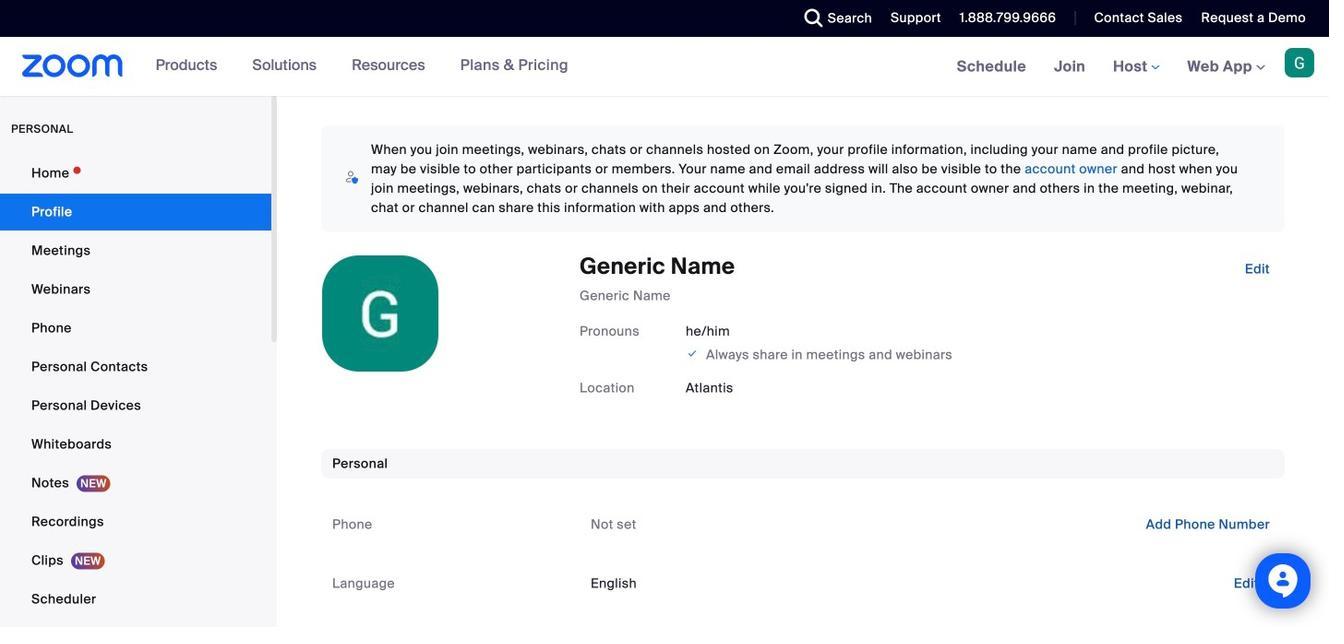 Task type: describe. For each thing, give the bounding box(es) containing it.
product information navigation
[[142, 37, 583, 96]]



Task type: locate. For each thing, give the bounding box(es) containing it.
user photo image
[[322, 256, 439, 372]]

checked image
[[686, 345, 699, 363]]

profile picture image
[[1285, 48, 1315, 78]]

banner
[[0, 37, 1330, 97]]

meetings navigation
[[943, 37, 1330, 97]]

personal menu menu
[[0, 155, 271, 628]]

zoom logo image
[[22, 54, 123, 78]]



Task type: vqa. For each thing, say whether or not it's contained in the screenshot.
MEETINGS navigation
yes



